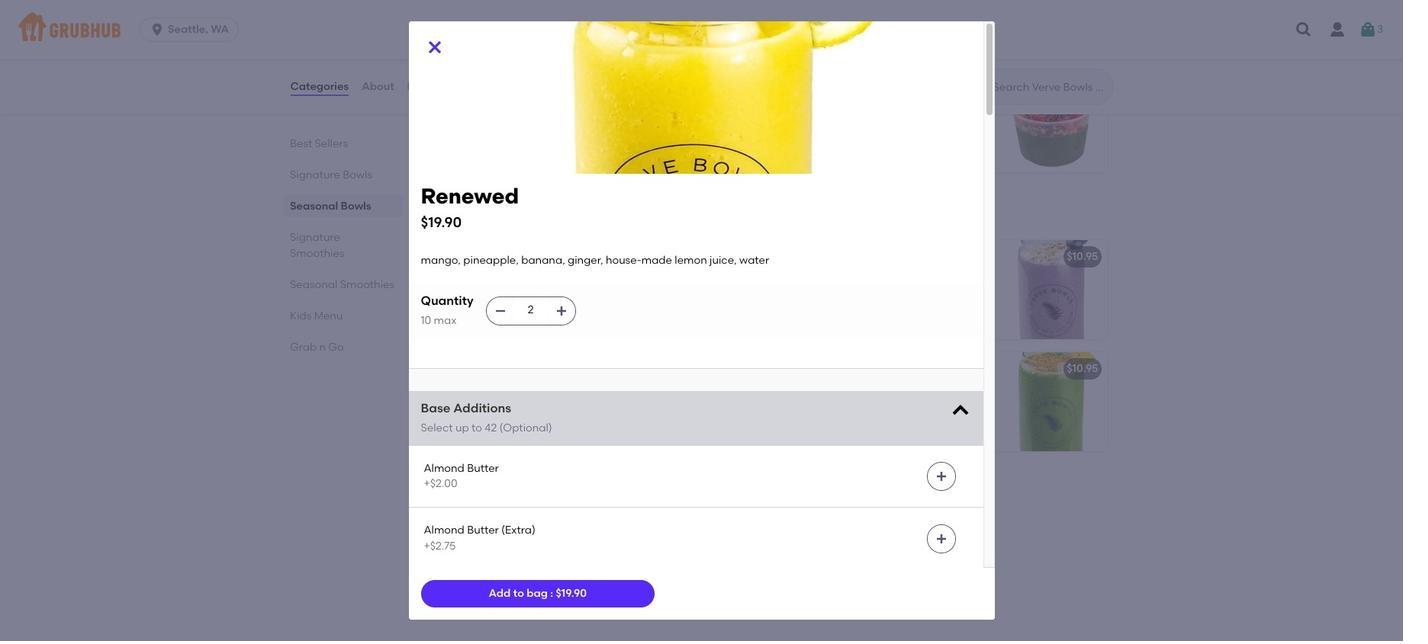 Task type: vqa. For each thing, say whether or not it's contained in the screenshot.
the left powder,
yes



Task type: describe. For each thing, give the bounding box(es) containing it.
recovery image
[[651, 241, 766, 340]]

kale yeah image
[[993, 74, 1108, 173]]

0 horizontal spatial with
[[855, 151, 877, 164]]

seattle, wa
[[168, 23, 229, 36]]

oats,
[[824, 303, 849, 316]]

base
[[421, 401, 451, 416]]

strawberries,
[[787, 167, 854, 180]]

pineapple, for renewed
[[488, 384, 543, 397]]

$14.50
[[1062, 83, 1095, 96]]

0 vertical spatial and
[[836, 136, 857, 149]]

Input item quantity number field
[[514, 297, 548, 325]]

up
[[456, 422, 469, 435]]

1 horizontal spatial juice,
[[710, 254, 737, 267]]

n
[[319, 341, 326, 354]]

renewed for renewed
[[445, 363, 494, 376]]

0 vertical spatial water
[[740, 254, 769, 267]]

kale, inside mango, pineapple, spinach, kale, ginger, bee pollen, house-made lemon juice, water
[[934, 384, 958, 397]]

reviews button
[[406, 60, 450, 114]]

pollen,
[[848, 400, 882, 413]]

renewed image
[[651, 353, 766, 452]]

svg image
[[1359, 21, 1377, 39]]

green
[[907, 121, 937, 133]]

house- inside mango, pineapple, spinach, kale, ginger, bee pollen, house-made lemon juice, water
[[885, 400, 920, 413]]

1 vertical spatial bowls
[[342, 169, 372, 182]]

0 horizontal spatial seasonal bowls
[[290, 200, 371, 213]]

chagaccino smoothie
[[445, 530, 563, 543]]

performance for protein
[[453, 272, 520, 285]]

banana, inside açai sorbet blended with avocado, banana, spinach, kale, green spirulina, and house-made almond milk. topped with organic granola, strawberries, and cacao nibs.
[[787, 121, 831, 133]]

almond inside * performance * banana, blueberry, choice of protein powder, peanut butter, oats, house-made almond milk
[[921, 303, 961, 316]]

chagaccino smoothie image
[[651, 520, 766, 619]]

$13.50
[[721, 83, 753, 96]]

$9.95 for mango, pineapple, banana, ginger, house-made lemon juice, water
[[730, 363, 757, 376]]

best sellers
[[290, 137, 348, 150]]

reviews
[[407, 80, 450, 93]]

seattle,
[[168, 23, 208, 36]]

seasonal up kids menu
[[290, 279, 337, 292]]

1 vertical spatial ginger,
[[592, 384, 628, 397]]

add
[[489, 588, 511, 600]]

powder, inside * performance * banana, choice of protein powder, peanut butter, house-made almond milk
[[485, 288, 526, 301]]

uncrustabowl image
[[651, 74, 766, 173]]

+$2.00
[[424, 478, 458, 491]]

lemon inside 'mango, pineapple, banana, ginger, house-made lemon juice, water'
[[514, 400, 547, 413]]

green
[[810, 363, 842, 376]]

1 horizontal spatial signature smoothies
[[433, 205, 599, 224]]

go
[[328, 341, 344, 354]]

renewed for renewed $19.90
[[421, 183, 519, 209]]

açai
[[787, 105, 811, 118]]

recovery
[[445, 251, 494, 264]]

to inside 'base additions select up to 42 (optional)'
[[472, 422, 482, 435]]

sellers
[[314, 137, 348, 150]]

choice inside * performance * banana, blueberry, choice of protein powder, peanut butter, oats, house-made almond milk
[[787, 288, 822, 301]]

about
[[362, 80, 394, 93]]

seasonal up reviews
[[433, 38, 507, 57]]

max
[[434, 314, 457, 327]]

topped
[[813, 151, 853, 164]]

of inside * performance * banana, blueberry, choice of protein powder, peanut butter, oats, house-made almond milk
[[825, 288, 835, 301]]

mango, for bee green
[[787, 384, 827, 397]]

banana, up * performance * banana, choice of protein powder, peanut butter, house-made almond milk
[[521, 254, 565, 267]]

bee green image
[[993, 353, 1108, 452]]

bee
[[825, 400, 845, 413]]

$13.50 +
[[721, 83, 759, 96]]

peanut inside * performance * banana, blueberry, choice of protein powder, peanut butter, oats, house-made almond milk
[[921, 288, 959, 301]]

mango, pineapple, spinach, kale, ginger, bee pollen, house-made lemon juice, water
[[787, 384, 958, 428]]

1 vertical spatial and
[[856, 167, 877, 180]]

search icon image
[[969, 78, 987, 96]]

spinach, inside mango, pineapple, spinach, kale, ginger, bee pollen, house-made lemon juice, water
[[888, 384, 932, 397]]

nibs.
[[916, 167, 939, 180]]

0 vertical spatial signature
[[290, 169, 340, 182]]

chagaccino
[[445, 530, 510, 543]]

butter, inside * performance * banana, blueberry, choice of protein powder, peanut butter, oats, house-made almond milk
[[787, 303, 821, 316]]

(extra)
[[501, 525, 536, 538]]

spirulina,
[[787, 136, 834, 149]]

$10.95 for * performance * banana, choice of protein powder, peanut butter, house-made almond milk
[[1067, 251, 1099, 264]]

milk inside * performance * banana, choice of protein powder, peanut butter, house-made almond milk
[[557, 303, 578, 316]]

house- inside açai sorbet blended with avocado, banana, spinach, kale, green spirulina, and house-made almond milk. topped with organic granola, strawberries, and cacao nibs.
[[859, 136, 895, 149]]

0 vertical spatial mango, pineapple, banana, ginger, house-made lemon juice, water
[[421, 254, 769, 267]]

42
[[485, 422, 497, 435]]

best
[[290, 137, 312, 150]]

quantity
[[421, 294, 474, 308]]

* performance * banana, choice of protein powder, peanut butter, house-made almond milk
[[445, 272, 625, 316]]

grab
[[290, 341, 316, 354]]

kale
[[787, 83, 810, 96]]

1 horizontal spatial $19.90
[[556, 588, 587, 600]]

grab n go
[[290, 341, 344, 354]]

3 button
[[1359, 16, 1384, 44]]

+ for $13.50 +
[[753, 83, 759, 96]]

0 horizontal spatial signature smoothies
[[290, 231, 344, 260]]

blended
[[849, 105, 892, 118]]

kale, inside açai sorbet blended with avocado, banana, spinach, kale, green spirulina, and house-made almond milk. topped with organic granola, strawberries, and cacao nibs.
[[880, 121, 904, 133]]

additions
[[454, 401, 511, 416]]

$10.95 for mango, pineapple, banana, ginger, house-made lemon juice, water
[[1067, 363, 1099, 376]]

1 vertical spatial mango, pineapple, banana, ginger, house-made lemon juice, water
[[445, 384, 628, 413]]

made inside 'mango, pineapple, banana, ginger, house-made lemon juice, water'
[[481, 400, 512, 413]]

almond for +$2.00
[[424, 462, 465, 475]]

quantity 10 max
[[421, 294, 474, 327]]

water inside mango, pineapple, spinach, kale, ginger, bee pollen, house-made lemon juice, water
[[852, 415, 882, 428]]

base additions select up to 42 (optional)
[[421, 401, 552, 435]]

svg image inside seattle, wa "button"
[[150, 22, 165, 37]]

almond for +$2.75
[[424, 525, 465, 538]]

smoothie
[[513, 530, 563, 543]]

milk.
[[787, 151, 811, 164]]

+$2.75
[[424, 540, 456, 553]]

made inside * performance * banana, choice of protein powder, peanut butter, house-made almond milk
[[481, 303, 512, 316]]

yeah
[[813, 83, 839, 96]]



Task type: locate. For each thing, give the bounding box(es) containing it.
wa
[[211, 23, 229, 36]]

1 horizontal spatial seasonal bowls
[[433, 38, 558, 57]]

0 vertical spatial ginger,
[[568, 254, 603, 267]]

10
[[421, 314, 431, 327]]

0 horizontal spatial lemon
[[514, 400, 547, 413]]

$19.90 inside renewed $19.90
[[421, 213, 462, 231]]

protein up oats,
[[837, 288, 875, 301]]

milk right input item quantity number field
[[557, 303, 578, 316]]

lemon
[[675, 254, 707, 267], [514, 400, 547, 413], [787, 415, 820, 428]]

almond inside * performance * banana, choice of protein powder, peanut butter, house-made almond milk
[[514, 303, 554, 316]]

blue protein image
[[993, 241, 1108, 340]]

1 horizontal spatial of
[[825, 288, 835, 301]]

0 vertical spatial butter,
[[569, 288, 603, 301]]

1 vertical spatial $10.95
[[1067, 363, 1099, 376]]

0 vertical spatial signature smoothies
[[433, 205, 599, 224]]

mango, pineapple, banana, ginger, house-made lemon juice, water up (optional)
[[445, 384, 628, 413]]

butter for (extra)
[[467, 525, 499, 538]]

0 horizontal spatial performance
[[453, 272, 520, 285]]

almond inside almond butter +$2.00
[[424, 462, 465, 475]]

0 vertical spatial kale,
[[880, 121, 904, 133]]

0 vertical spatial almond
[[424, 462, 465, 475]]

2 vertical spatial ginger,
[[787, 400, 823, 413]]

1 horizontal spatial kale,
[[934, 384, 958, 397]]

house-
[[859, 136, 895, 149], [606, 254, 642, 267], [445, 303, 481, 316], [852, 303, 888, 316], [445, 400, 481, 413], [885, 400, 920, 413]]

2 $9.95 from the top
[[730, 363, 757, 376]]

banana, up (optional)
[[546, 384, 590, 397]]

peanut inside * performance * banana, choice of protein powder, peanut butter, house-made almond milk
[[529, 288, 567, 301]]

performance up oats,
[[795, 272, 862, 285]]

kale,
[[880, 121, 904, 133], [934, 384, 958, 397]]

1 $9.95 from the top
[[730, 251, 757, 264]]

butter, left oats,
[[787, 303, 821, 316]]

0 vertical spatial with
[[895, 105, 916, 118]]

0 vertical spatial lemon
[[675, 254, 707, 267]]

0 vertical spatial seasonal bowls
[[433, 38, 558, 57]]

and left cacao
[[856, 167, 877, 180]]

0 horizontal spatial kale,
[[880, 121, 904, 133]]

pineapple, for bee green
[[830, 384, 885, 397]]

1 vertical spatial water
[[579, 400, 609, 413]]

1 horizontal spatial peanut
[[921, 288, 959, 301]]

2 vertical spatial signature
[[290, 231, 340, 244]]

butter inside almond butter +$2.00
[[467, 462, 499, 475]]

1 vertical spatial signature smoothies
[[290, 231, 344, 260]]

1 horizontal spatial choice
[[787, 288, 822, 301]]

signature down signature bowls
[[290, 231, 340, 244]]

0 horizontal spatial protein
[[445, 288, 482, 301]]

1 vertical spatial butter,
[[787, 303, 821, 316]]

(optional)
[[500, 422, 552, 435]]

1 horizontal spatial powder,
[[877, 288, 919, 301]]

1 vertical spatial choice
[[787, 288, 822, 301]]

made inside * performance * banana, blueberry, choice of protein powder, peanut butter, oats, house-made almond milk
[[888, 303, 918, 316]]

1 horizontal spatial seasonal smoothies
[[433, 484, 595, 503]]

seasonal smoothies up (extra) on the left bottom
[[433, 484, 595, 503]]

2 powder, from the left
[[877, 288, 919, 301]]

seasonal up the "chagaccino"
[[433, 484, 507, 503]]

1 vertical spatial almond
[[424, 525, 465, 538]]

seasonal down signature bowls
[[290, 200, 338, 213]]

$9.95
[[730, 251, 757, 264], [730, 363, 757, 376]]

blueberry,
[[919, 272, 971, 285]]

2 vertical spatial water
[[852, 415, 882, 428]]

main navigation navigation
[[0, 0, 1403, 60]]

almond butter (extra) +$2.75
[[424, 525, 536, 553]]

organic
[[880, 151, 920, 164]]

mango, for renewed
[[445, 384, 485, 397]]

0 horizontal spatial juice,
[[549, 400, 576, 413]]

1 $10.95 from the top
[[1067, 251, 1099, 264]]

signature up recovery
[[433, 205, 511, 224]]

1 horizontal spatial lemon
[[675, 254, 707, 267]]

1 horizontal spatial with
[[895, 105, 916, 118]]

butter inside almond butter (extra) +$2.75
[[467, 525, 499, 538]]

kids
[[290, 310, 311, 323]]

bowls
[[511, 38, 558, 57], [342, 169, 372, 182], [340, 200, 371, 213]]

house- inside * performance * banana, blueberry, choice of protein powder, peanut butter, oats, house-made almond milk
[[852, 303, 888, 316]]

0 vertical spatial $9.95
[[730, 251, 757, 264]]

mango, up quantity at the left top of the page
[[421, 254, 461, 267]]

1 vertical spatial signature
[[433, 205, 511, 224]]

seasonal smoothies up menu
[[290, 279, 394, 292]]

seattle, wa button
[[140, 18, 245, 42]]

2 horizontal spatial juice,
[[822, 415, 849, 428]]

+ for $14.50 +
[[1095, 83, 1101, 96]]

2 $10.95 from the top
[[1067, 363, 1099, 376]]

0 vertical spatial to
[[472, 422, 482, 435]]

0 horizontal spatial $19.90
[[421, 213, 462, 231]]

performance down recovery
[[453, 272, 520, 285]]

2 vertical spatial juice,
[[822, 415, 849, 428]]

0 horizontal spatial powder,
[[485, 288, 526, 301]]

1 horizontal spatial milk
[[787, 319, 808, 332]]

0 horizontal spatial water
[[579, 400, 609, 413]]

açai sorbet blended with avocado, banana, spinach, kale, green spirulina, and house-made almond milk. topped with organic granola, strawberries, and cacao nibs.
[[787, 105, 969, 180]]

kale yeah
[[787, 83, 839, 96]]

2 protein from the left
[[837, 288, 875, 301]]

signature down best sellers
[[290, 169, 340, 182]]

1 vertical spatial $9.95
[[730, 363, 757, 376]]

almond
[[424, 462, 465, 475], [424, 525, 465, 538]]

$19.90 up recovery
[[421, 213, 462, 231]]

categories button
[[290, 60, 350, 114]]

1 vertical spatial butter
[[467, 525, 499, 538]]

milk inside * performance * banana, blueberry, choice of protein powder, peanut butter, oats, house-made almond milk
[[787, 319, 808, 332]]

protein inside * performance * banana, blueberry, choice of protein powder, peanut butter, oats, house-made almond milk
[[837, 288, 875, 301]]

menu
[[314, 310, 343, 323]]

banana, inside * performance * banana, blueberry, choice of protein powder, peanut butter, oats, house-made almond milk
[[872, 272, 916, 285]]

banana, up input item quantity number field
[[530, 272, 574, 285]]

juice, inside mango, pineapple, spinach, kale, ginger, bee pollen, house-made lemon juice, water
[[822, 415, 849, 428]]

0 horizontal spatial of
[[614, 272, 625, 285]]

2 vertical spatial lemon
[[787, 415, 820, 428]]

granola,
[[922, 151, 965, 164]]

powder, inside * performance * banana, blueberry, choice of protein powder, peanut butter, oats, house-made almond milk
[[877, 288, 919, 301]]

0 vertical spatial $19.90
[[421, 213, 462, 231]]

mango, pineapple, banana, ginger, house-made lemon juice, water up * performance * banana, choice of protein powder, peanut butter, house-made almond milk
[[421, 254, 769, 267]]

signature smoothies
[[433, 205, 599, 224], [290, 231, 344, 260]]

seasonal bowls
[[433, 38, 558, 57], [290, 200, 371, 213]]

1 butter from the top
[[467, 462, 499, 475]]

made
[[895, 136, 926, 149], [642, 254, 672, 267], [481, 303, 512, 316], [888, 303, 918, 316], [481, 400, 512, 413], [920, 400, 951, 413]]

1 almond from the top
[[424, 462, 465, 475]]

banana, inside * performance * banana, choice of protein powder, peanut butter, house-made almond milk
[[530, 272, 574, 285]]

almond up +$2.75
[[424, 525, 465, 538]]

chagaccino smoothie button
[[436, 520, 766, 619]]

butter left (extra) on the left bottom
[[467, 525, 499, 538]]

+
[[753, 83, 759, 96], [1095, 83, 1101, 96]]

2 vertical spatial bowls
[[340, 200, 371, 213]]

signature smoothies up kids menu
[[290, 231, 344, 260]]

3 * from the left
[[787, 272, 792, 285]]

with
[[895, 105, 916, 118], [855, 151, 877, 164]]

renewed $19.90
[[421, 183, 519, 231]]

sorbet
[[813, 105, 846, 118]]

pineapple, up pollen,
[[830, 384, 885, 397]]

with up green
[[895, 105, 916, 118]]

1 vertical spatial of
[[825, 288, 835, 301]]

select
[[421, 422, 453, 435]]

mango, down bee green
[[787, 384, 827, 397]]

Search Verve Bowls - Capitol Hill search field
[[992, 80, 1108, 95]]

choice
[[577, 272, 612, 285], [787, 288, 822, 301]]

1 vertical spatial to
[[513, 588, 524, 600]]

milk
[[557, 303, 578, 316], [787, 319, 808, 332]]

spinach,
[[834, 121, 878, 133], [888, 384, 932, 397]]

protein up max
[[445, 288, 482, 301]]

0 vertical spatial $10.95
[[1067, 251, 1099, 264]]

0 horizontal spatial +
[[753, 83, 759, 96]]

powder,
[[485, 288, 526, 301], [877, 288, 919, 301]]

smoothies
[[515, 205, 599, 224], [290, 247, 344, 260], [340, 279, 394, 292], [511, 484, 595, 503]]

water inside 'mango, pineapple, banana, ginger, house-made lemon juice, water'
[[579, 400, 609, 413]]

2 performance from the left
[[795, 272, 862, 285]]

2 almond from the top
[[424, 525, 465, 538]]

pineapple, inside mango, pineapple, spinach, kale, ginger, bee pollen, house-made lemon juice, water
[[830, 384, 885, 397]]

house- inside * performance * banana, choice of protein powder, peanut butter, house-made almond milk
[[445, 303, 481, 316]]

of inside * performance * banana, choice of protein powder, peanut butter, house-made almond milk
[[614, 272, 625, 285]]

performance
[[453, 272, 520, 285], [795, 272, 862, 285]]

2 butter from the top
[[467, 525, 499, 538]]

to left bag
[[513, 588, 524, 600]]

svg image
[[1295, 21, 1313, 39], [150, 22, 165, 37], [425, 38, 444, 56], [494, 305, 507, 317], [555, 305, 568, 317], [950, 401, 971, 422], [935, 471, 947, 483], [935, 533, 947, 545]]

signature smoothies up recovery
[[433, 205, 599, 224]]

of
[[614, 272, 625, 285], [825, 288, 835, 301]]

juice,
[[710, 254, 737, 267], [549, 400, 576, 413], [822, 415, 849, 428]]

1 vertical spatial lemon
[[514, 400, 547, 413]]

butter down 42
[[467, 462, 499, 475]]

$10.95
[[1067, 251, 1099, 264], [1067, 363, 1099, 376]]

renewed up recovery
[[421, 183, 519, 209]]

1 + from the left
[[753, 83, 759, 96]]

butter for +$2.00
[[467, 462, 499, 475]]

almond inside almond butter (extra) +$2.75
[[424, 525, 465, 538]]

0 horizontal spatial milk
[[557, 303, 578, 316]]

milk up the bee
[[787, 319, 808, 332]]

$14.50 +
[[1062, 83, 1101, 96]]

1 vertical spatial spinach,
[[888, 384, 932, 397]]

$19.90 right ":"
[[556, 588, 587, 600]]

categories
[[290, 80, 349, 93]]

1 vertical spatial $19.90
[[556, 588, 587, 600]]

:
[[551, 588, 553, 600]]

mango, inside mango, pineapple, spinach, kale, ginger, bee pollen, house-made lemon juice, water
[[787, 384, 827, 397]]

2 peanut from the left
[[921, 288, 959, 301]]

2 + from the left
[[1095, 83, 1101, 96]]

1 vertical spatial milk
[[787, 319, 808, 332]]

bee
[[787, 363, 807, 376]]

pineapple, up additions
[[488, 384, 543, 397]]

0 vertical spatial butter
[[467, 462, 499, 475]]

almond butter +$2.00
[[424, 462, 499, 491]]

performance inside * performance * banana, choice of protein powder, peanut butter, house-made almond milk
[[453, 272, 520, 285]]

2 horizontal spatial lemon
[[787, 415, 820, 428]]

kids menu
[[290, 310, 343, 323]]

1 peanut from the left
[[529, 288, 567, 301]]

0 horizontal spatial seasonal smoothies
[[290, 279, 394, 292]]

1 horizontal spatial performance
[[795, 272, 862, 285]]

2 * from the left
[[523, 272, 528, 285]]

mango, pineapple, banana, ginger, house-made lemon juice, water
[[421, 254, 769, 267], [445, 384, 628, 413]]

made inside açai sorbet blended with avocado, banana, spinach, kale, green spirulina, and house-made almond milk. topped with organic granola, strawberries, and cacao nibs.
[[895, 136, 926, 149]]

and up topped
[[836, 136, 857, 149]]

1 vertical spatial seasonal bowls
[[290, 200, 371, 213]]

0 vertical spatial renewed
[[421, 183, 519, 209]]

0 vertical spatial of
[[614, 272, 625, 285]]

peanut
[[529, 288, 567, 301], [921, 288, 959, 301]]

choice inside * performance * banana, choice of protein powder, peanut butter, house-made almond milk
[[577, 272, 612, 285]]

protein inside * performance * banana, choice of protein powder, peanut butter, house-made almond milk
[[445, 288, 482, 301]]

*
[[445, 272, 450, 285], [523, 272, 528, 285], [787, 272, 792, 285], [865, 272, 870, 285]]

about button
[[361, 60, 395, 114]]

lemon inside mango, pineapple, spinach, kale, ginger, bee pollen, house-made lemon juice, water
[[787, 415, 820, 428]]

$9.95 for * performance * banana, choice of protein powder, peanut butter, house-made almond milk
[[730, 251, 757, 264]]

0 vertical spatial juice,
[[710, 254, 737, 267]]

* performance * banana, blueberry, choice of protein powder, peanut butter, oats, house-made almond milk
[[787, 272, 971, 332]]

0 horizontal spatial peanut
[[529, 288, 567, 301]]

0 vertical spatial milk
[[557, 303, 578, 316]]

1 horizontal spatial water
[[740, 254, 769, 267]]

ginger, inside mango, pineapple, spinach, kale, ginger, bee pollen, house-made lemon juice, water
[[787, 400, 823, 413]]

1 vertical spatial renewed
[[445, 363, 494, 376]]

1 horizontal spatial spinach,
[[888, 384, 932, 397]]

1 vertical spatial juice,
[[549, 400, 576, 413]]

banana,
[[787, 121, 831, 133], [521, 254, 565, 267], [530, 272, 574, 285], [872, 272, 916, 285], [546, 384, 590, 397]]

1 vertical spatial seasonal smoothies
[[433, 484, 595, 503]]

butter, inside * performance * banana, choice of protein powder, peanut butter, house-made almond milk
[[569, 288, 603, 301]]

1 performance from the left
[[453, 272, 520, 285]]

renewed up additions
[[445, 363, 494, 376]]

cacao
[[879, 167, 913, 180]]

bee green
[[787, 363, 842, 376]]

banana, up spirulina, at the top
[[787, 121, 831, 133]]

1 vertical spatial kale,
[[934, 384, 958, 397]]

performance for of
[[795, 272, 862, 285]]

butter, right input item quantity number field
[[569, 288, 603, 301]]

0 vertical spatial seasonal smoothies
[[290, 279, 394, 292]]

4 * from the left
[[865, 272, 870, 285]]

to left 42
[[472, 422, 482, 435]]

2 horizontal spatial water
[[852, 415, 882, 428]]

banana, left blueberry,
[[872, 272, 916, 285]]

1 vertical spatial with
[[855, 151, 877, 164]]

0 horizontal spatial butter,
[[569, 288, 603, 301]]

1 horizontal spatial +
[[1095, 83, 1101, 96]]

0 horizontal spatial spinach,
[[834, 121, 878, 133]]

0 horizontal spatial choice
[[577, 272, 612, 285]]

mango, up additions
[[445, 384, 485, 397]]

signature
[[290, 169, 340, 182], [433, 205, 511, 224], [290, 231, 340, 244]]

1 horizontal spatial protein
[[837, 288, 875, 301]]

1 powder, from the left
[[485, 288, 526, 301]]

seasonal
[[433, 38, 507, 57], [290, 200, 338, 213], [290, 279, 337, 292], [433, 484, 507, 503]]

1 protein from the left
[[445, 288, 482, 301]]

protein
[[445, 288, 482, 301], [837, 288, 875, 301]]

water
[[740, 254, 769, 267], [579, 400, 609, 413], [852, 415, 882, 428]]

pineapple,
[[463, 254, 519, 267], [488, 384, 543, 397], [830, 384, 885, 397]]

spinach, inside açai sorbet blended with avocado, banana, spinach, kale, green spirulina, and house-made almond milk. topped with organic granola, strawberries, and cacao nibs.
[[834, 121, 878, 133]]

with right topped
[[855, 151, 877, 164]]

0 vertical spatial spinach,
[[834, 121, 878, 133]]

add to bag : $19.90
[[489, 588, 587, 600]]

bag
[[527, 588, 548, 600]]

almond inside açai sorbet blended with avocado, banana, spinach, kale, green spirulina, and house-made almond milk. topped with organic granola, strawberries, and cacao nibs.
[[928, 136, 969, 149]]

mango,
[[421, 254, 461, 267], [445, 384, 485, 397], [787, 384, 827, 397]]

avocado,
[[919, 105, 968, 118]]

made inside mango, pineapple, spinach, kale, ginger, bee pollen, house-made lemon juice, water
[[920, 400, 951, 413]]

0 vertical spatial bowls
[[511, 38, 558, 57]]

0 vertical spatial choice
[[577, 272, 612, 285]]

1 * from the left
[[445, 272, 450, 285]]

ginger,
[[568, 254, 603, 267], [592, 384, 628, 397], [787, 400, 823, 413]]

pineapple, up * performance * banana, choice of protein powder, peanut butter, house-made almond milk
[[463, 254, 519, 267]]

0 horizontal spatial to
[[472, 422, 482, 435]]

3
[[1377, 23, 1384, 36]]

signature bowls
[[290, 169, 372, 182]]

almond up +$2.00
[[424, 462, 465, 475]]

1 horizontal spatial butter,
[[787, 303, 821, 316]]

performance inside * performance * banana, blueberry, choice of protein powder, peanut butter, oats, house-made almond milk
[[795, 272, 862, 285]]

1 horizontal spatial to
[[513, 588, 524, 600]]

to
[[472, 422, 482, 435], [513, 588, 524, 600]]



